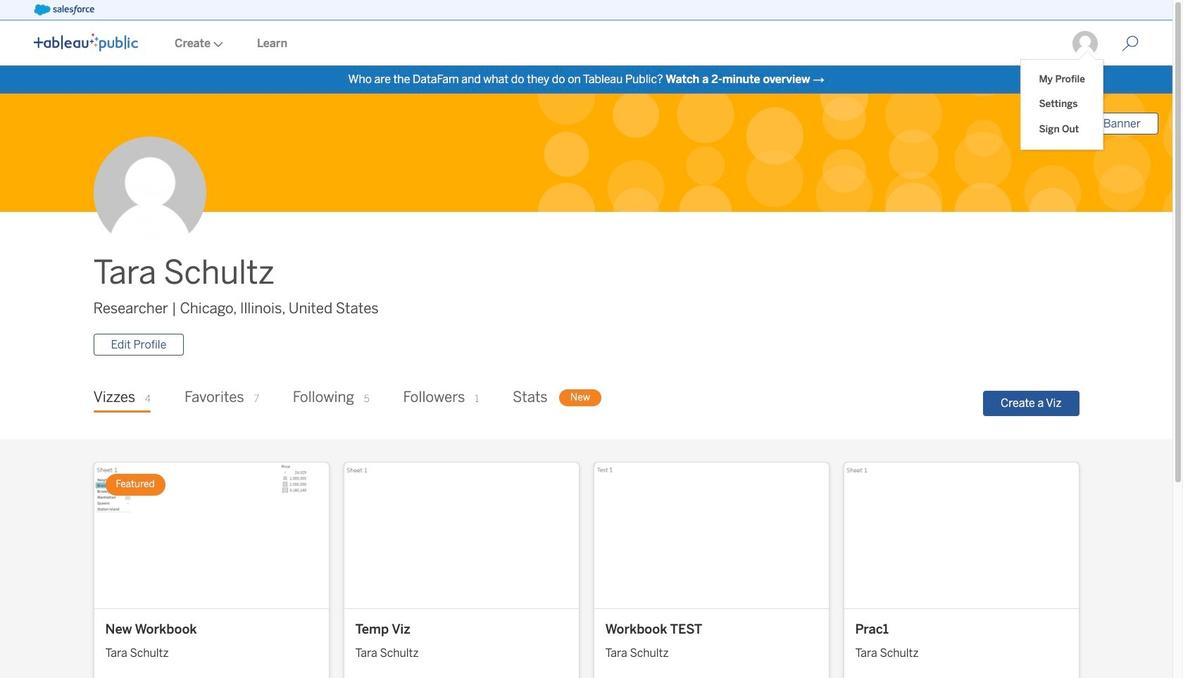 Task type: describe. For each thing, give the bounding box(es) containing it.
list options menu
[[1022, 60, 1103, 149]]

tara.schultz image
[[1071, 30, 1100, 58]]

go to search image
[[1105, 35, 1156, 52]]



Task type: vqa. For each thing, say whether or not it's contained in the screenshot.
second workbook thumbnail from left
yes



Task type: locate. For each thing, give the bounding box(es) containing it.
avatar image
[[93, 137, 206, 250]]

2 workbook thumbnail image from the left
[[344, 463, 579, 608]]

4 workbook thumbnail image from the left
[[844, 463, 1079, 608]]

workbook thumbnail image
[[94, 463, 329, 608], [344, 463, 579, 608], [594, 463, 829, 608], [844, 463, 1079, 608]]

featured element
[[105, 474, 165, 496]]

3 workbook thumbnail image from the left
[[594, 463, 829, 608]]

dialog
[[1022, 51, 1103, 149]]

logo image
[[34, 33, 138, 51]]

1 workbook thumbnail image from the left
[[94, 463, 329, 608]]

salesforce logo image
[[34, 4, 94, 15]]



